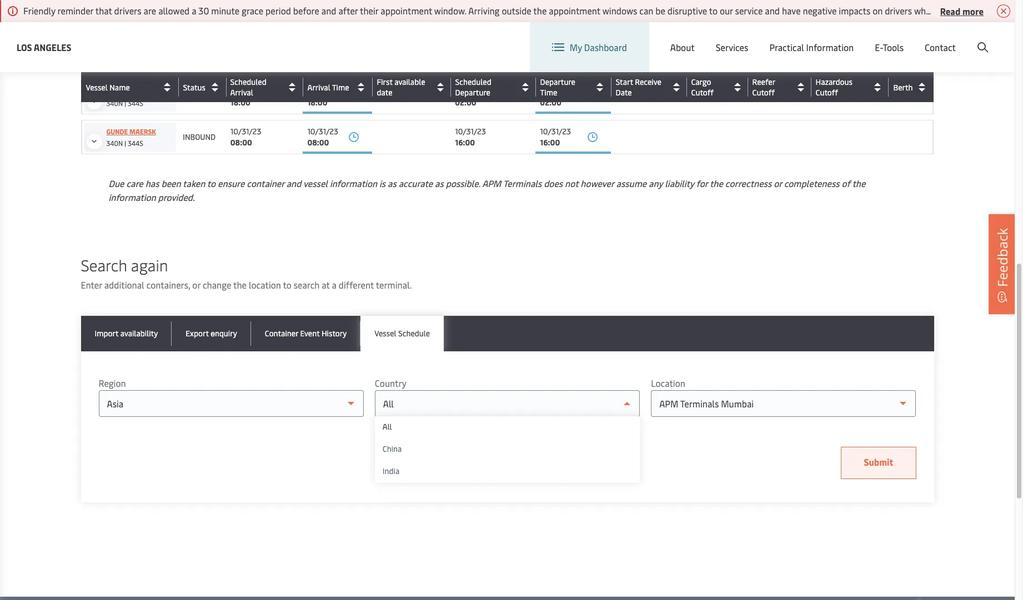 Task type: locate. For each thing, give the bounding box(es) containing it.
1 horizontal spatial 10/31/23 08:00
[[308, 126, 338, 148]]

los angeles link
[[17, 40, 71, 54]]

2 inbound from the top
[[183, 92, 216, 102]]

location
[[731, 32, 766, 44], [651, 377, 686, 390]]

1 inbound from the top
[[183, 0, 216, 11]]

1 horizontal spatial scheduled
[[455, 77, 492, 87]]

1 vertical spatial information
[[109, 191, 156, 203]]

time left date
[[332, 82, 349, 93]]

as right is
[[388, 177, 397, 190]]

cargo
[[692, 77, 712, 87]]

0 horizontal spatial arrival
[[230, 87, 253, 98]]

1 horizontal spatial location
[[731, 32, 766, 44]]

information
[[330, 177, 377, 190], [109, 191, 156, 203]]

0 vertical spatial maersk
[[106, 87, 133, 96]]

switch location
[[703, 32, 766, 44]]

| right 341n
[[123, 12, 125, 21]]

0 vertical spatial inbound
[[183, 0, 216, 11]]

10/31/23 16:00 up possible.
[[455, 126, 486, 148]]

344s inside maersk emden 340n | 344s
[[128, 99, 143, 108]]

1 vertical spatial 344s
[[128, 139, 143, 148]]

0 horizontal spatial location
[[651, 377, 686, 390]]

0 vertical spatial information
[[330, 177, 377, 190]]

1 horizontal spatial or
[[774, 177, 782, 190]]

a left '30'
[[192, 4, 196, 17]]

or left change
[[192, 279, 201, 291]]

1 appointment from the left
[[381, 4, 432, 17]]

2 02:00 from the left
[[540, 97, 562, 108]]

10/31/23 08:00
[[231, 126, 261, 148], [308, 126, 338, 148]]

or right correctness
[[774, 177, 782, 190]]

feedback
[[994, 228, 1012, 287]]

ensure
[[218, 177, 245, 190]]

1 horizontal spatial arrival
[[308, 82, 331, 93]]

0 vertical spatial vessel
[[86, 82, 108, 93]]

scheduled inside "button"
[[230, 77, 267, 87]]

drivers left who at right top
[[885, 4, 913, 17]]

1 on from the left
[[873, 4, 883, 17]]

maersk inside gunde maersk 340n | 344s
[[130, 127, 156, 136]]

0 vertical spatial or
[[774, 177, 782, 190]]

2 18:00 from the left
[[308, 97, 328, 108]]

0 horizontal spatial to
[[207, 177, 216, 190]]

to left our
[[710, 4, 718, 17]]

departure time button
[[540, 77, 609, 98]]

0 vertical spatial a
[[192, 4, 196, 17]]

list box containing all
[[375, 417, 640, 484]]

different
[[339, 279, 374, 291]]

1 as from the left
[[388, 177, 397, 190]]

1 horizontal spatial on
[[959, 4, 969, 17]]

as
[[388, 177, 397, 190], [435, 177, 444, 190]]

1 340n from the top
[[106, 99, 123, 108]]

08:00 left period
[[231, 6, 252, 16]]

about
[[671, 41, 695, 53]]

care
[[126, 177, 143, 190]]

344s for maersk
[[128, 139, 143, 148]]

inbound inside "inbound 08:00"
[[183, 0, 216, 11]]

appointment right their
[[381, 4, 432, 17]]

| down "vessel name" button
[[125, 99, 126, 108]]

16:00 right outside
[[540, 6, 560, 16]]

availability
[[120, 328, 158, 339]]

08:00 up vessel
[[308, 137, 329, 148]]

completeness
[[785, 177, 840, 190]]

0 vertical spatial to
[[710, 4, 718, 17]]

tab list
[[81, 316, 935, 352]]

2 scheduled from the left
[[455, 77, 492, 87]]

service
[[736, 4, 763, 17]]

departure time
[[540, 77, 576, 98]]

340n inside maersk emden 340n | 344s
[[106, 99, 123, 108]]

my dashboard
[[570, 41, 627, 53]]

344s inside gunde maersk 340n | 344s
[[128, 139, 143, 148]]

1 horizontal spatial a
[[332, 279, 337, 291]]

0 horizontal spatial and
[[287, 177, 301, 190]]

cutoff right cargo cutoff button
[[753, 87, 775, 98]]

submit button
[[842, 447, 917, 480]]

more
[[963, 5, 984, 17]]

search
[[294, 279, 320, 291]]

1 horizontal spatial 10/30/23 18:00
[[308, 86, 340, 108]]

date
[[616, 87, 632, 98]]

08:00 inside "inbound 08:00"
[[231, 6, 252, 16]]

2 vertical spatial to
[[283, 279, 292, 291]]

2 cutoff from the left
[[753, 87, 775, 98]]

appointment
[[381, 4, 432, 17], [549, 4, 601, 17]]

0 horizontal spatial time
[[332, 82, 349, 93]]

vessel inside vessel schedule button
[[375, 328, 397, 339]]

and left after
[[322, 4, 337, 17]]

angeles
[[34, 41, 71, 53]]

scheduled inside 'button'
[[455, 77, 492, 87]]

scheduled for arrival
[[230, 77, 267, 87]]

1 horizontal spatial and
[[322, 4, 337, 17]]

to
[[710, 4, 718, 17], [207, 177, 216, 190], [283, 279, 292, 291]]

cargo cutoff
[[692, 77, 714, 98]]

and left vessel
[[287, 177, 301, 190]]

0 horizontal spatial scheduled
[[230, 77, 267, 87]]

import
[[95, 328, 119, 339]]

| for maersk
[[125, 99, 126, 108]]

0 horizontal spatial or
[[192, 279, 201, 291]]

friendly reminder that drivers are allowed a 30 minute grace period before and after their appointment window. arriving outside the appointment windows can be disruptive to our service and have negative impacts on drivers who arrive on time. drivers t
[[23, 4, 1024, 17]]

1 horizontal spatial drivers
[[885, 4, 913, 17]]

0 horizontal spatial appointment
[[381, 4, 432, 17]]

0 horizontal spatial information
[[109, 191, 156, 203]]

10/31/23 08:00 up vessel
[[308, 126, 338, 148]]

1 vertical spatial inbound
[[183, 92, 216, 102]]

accurate
[[399, 177, 433, 190]]

cutoff for cargo
[[692, 87, 714, 98]]

1 horizontal spatial to
[[283, 279, 292, 291]]

0 horizontal spatial 10/30/23
[[231, 86, 263, 97]]

2 horizontal spatial cutoff
[[816, 87, 839, 98]]

2 340n from the top
[[106, 139, 123, 148]]

340n for gunde maersk 340n | 344s
[[106, 139, 123, 148]]

is
[[380, 177, 386, 190]]

0 horizontal spatial 10/31/23 02:00
[[455, 86, 486, 108]]

arrival right status button on the top left
[[230, 87, 253, 98]]

vessel inside "vessel name" button
[[86, 82, 108, 93]]

10/31/23 08:00 up ensure
[[231, 126, 261, 148]]

menu
[[829, 33, 852, 45]]

10/30/23 18:00
[[231, 86, 263, 108], [308, 86, 340, 108]]

on left time.
[[959, 4, 969, 17]]

e-tools
[[875, 41, 904, 53]]

2 horizontal spatial to
[[710, 4, 718, 17]]

reefer cutoff button
[[753, 77, 809, 98]]

drivers left the are
[[114, 4, 142, 17]]

340n inside gunde maersk 340n | 344s
[[106, 139, 123, 148]]

1 344s from the top
[[128, 99, 143, 108]]

to left search
[[283, 279, 292, 291]]

be
[[656, 4, 666, 17]]

cutoff
[[692, 87, 714, 98], [753, 87, 775, 98], [816, 87, 839, 98]]

list box
[[375, 417, 640, 484]]

2 10/31/23 16:00 from the left
[[540, 126, 571, 148]]

0 horizontal spatial 10/31/23 08:00
[[231, 126, 261, 148]]

time
[[332, 82, 349, 93], [540, 87, 558, 98]]

inbound for 10/30/23 18:00
[[183, 92, 216, 102]]

information left is
[[330, 177, 377, 190]]

344s down emden
[[128, 99, 143, 108]]

import availability
[[95, 328, 158, 339]]

1 horizontal spatial 18:00
[[308, 97, 328, 108]]

1 horizontal spatial appointment
[[549, 4, 601, 17]]

1 vertical spatial or
[[192, 279, 201, 291]]

0 horizontal spatial on
[[873, 4, 883, 17]]

| for gunde
[[125, 139, 126, 148]]

switch
[[703, 32, 729, 44]]

0 horizontal spatial cutoff
[[692, 87, 714, 98]]

1 horizontal spatial information
[[330, 177, 377, 190]]

1 horizontal spatial as
[[435, 177, 444, 190]]

0 vertical spatial 340n
[[106, 99, 123, 108]]

0 vertical spatial 344s
[[128, 99, 143, 108]]

2 10/31/23 08:00 from the left
[[308, 126, 338, 148]]

2 vertical spatial inbound
[[183, 132, 216, 142]]

1 scheduled from the left
[[230, 77, 267, 87]]

340n down gunde
[[106, 139, 123, 148]]

340n
[[106, 99, 123, 108], [106, 139, 123, 148]]

0 horizontal spatial as
[[388, 177, 397, 190]]

inbound up taken
[[183, 132, 216, 142]]

0 horizontal spatial a
[[192, 4, 196, 17]]

as right accurate
[[435, 177, 444, 190]]

india
[[383, 466, 400, 477]]

vessel left the name
[[86, 82, 108, 93]]

30
[[199, 4, 209, 17]]

to right taken
[[207, 177, 216, 190]]

time down 10/30/23 16:00
[[540, 87, 558, 98]]

of
[[842, 177, 851, 190]]

02:00 down 10/30/23 16:00
[[540, 97, 562, 108]]

1 cutoff from the left
[[692, 87, 714, 98]]

1 10/31/23 16:00 from the left
[[455, 126, 486, 148]]

hazardous cutoff
[[816, 77, 853, 98]]

0 vertical spatial |
[[123, 12, 125, 21]]

1 horizontal spatial vessel
[[375, 328, 397, 339]]

344s down gunde
[[128, 139, 143, 148]]

cutoff for reefer
[[753, 87, 775, 98]]

period
[[266, 4, 291, 17]]

china option
[[375, 439, 640, 461]]

appointment up my in the right top of the page
[[549, 4, 601, 17]]

343s
[[126, 12, 141, 21]]

1 horizontal spatial 02:00
[[540, 97, 562, 108]]

start receive date
[[616, 77, 662, 98]]

16:00 left outside
[[455, 6, 475, 16]]

1 vertical spatial a
[[332, 279, 337, 291]]

read more
[[941, 5, 984, 17]]

on
[[873, 4, 883, 17], [959, 4, 969, 17]]

cutoff down about in the top of the page
[[692, 87, 714, 98]]

1 vertical spatial 340n
[[106, 139, 123, 148]]

| down gunde
[[125, 139, 126, 148]]

a right the at
[[332, 279, 337, 291]]

arrival
[[308, 82, 331, 93], [230, 87, 253, 98]]

10/30/23 16:00
[[540, 42, 573, 64]]

cutoff inside reefer cutoff
[[753, 87, 775, 98]]

1 horizontal spatial cutoff
[[753, 87, 775, 98]]

0 horizontal spatial 10/31/23 16:00
[[455, 126, 486, 148]]

impacts
[[839, 4, 871, 17]]

02:00 right the first available date "button"
[[455, 97, 477, 108]]

e-
[[875, 41, 883, 53]]

cutoff inside hazardous cutoff
[[816, 87, 839, 98]]

container
[[265, 328, 298, 339]]

and inside 'due care has been taken to ensure container and vessel information is as accurate as possible. apm terminals does not however assume any liability for the correctness or completeness of the information provided.'
[[287, 177, 301, 190]]

time inside button
[[332, 82, 349, 93]]

and left have
[[765, 4, 780, 17]]

1 vertical spatial |
[[125, 99, 126, 108]]

| inside maersk emden 340n | 344s
[[125, 99, 126, 108]]

0 horizontal spatial departure
[[455, 87, 491, 98]]

02:00
[[455, 97, 477, 108], [540, 97, 562, 108]]

berth
[[894, 82, 913, 93]]

maersk right gunde
[[130, 127, 156, 136]]

information down care
[[109, 191, 156, 203]]

minute
[[211, 4, 240, 17]]

maersk left emden
[[106, 87, 133, 96]]

terminals
[[503, 177, 542, 190]]

practical information button
[[770, 22, 854, 72]]

terminal.
[[376, 279, 412, 291]]

16:00
[[455, 6, 475, 16], [540, 6, 560, 16], [540, 53, 560, 64], [455, 137, 475, 148], [540, 137, 560, 148]]

the inside search again enter additional containers, or change the location to search at a different terminal.
[[233, 279, 247, 291]]

1 vertical spatial location
[[651, 377, 686, 390]]

departure
[[540, 77, 576, 87], [455, 87, 491, 98]]

0 horizontal spatial 02:00
[[455, 97, 477, 108]]

1 vertical spatial vessel
[[375, 328, 397, 339]]

cutoff down information
[[816, 87, 839, 98]]

1 horizontal spatial 10/31/23 02:00
[[540, 86, 571, 108]]

1 vertical spatial to
[[207, 177, 216, 190]]

e-tools button
[[875, 22, 904, 72]]

feedback button
[[989, 214, 1017, 314]]

0 horizontal spatial 18:00
[[231, 97, 251, 108]]

vessel left 'schedule'
[[375, 328, 397, 339]]

0 horizontal spatial drivers
[[114, 4, 142, 17]]

1 vertical spatial maersk
[[130, 127, 156, 136]]

additional
[[104, 279, 144, 291]]

allowed
[[158, 4, 190, 17]]

1 02:00 from the left
[[455, 97, 477, 108]]

not
[[565, 177, 579, 190]]

to inside search again enter additional containers, or change the location to search at a different terminal.
[[283, 279, 292, 291]]

10/31/23 02:00
[[455, 86, 486, 108], [540, 86, 571, 108]]

16:00 left my in the right top of the page
[[540, 53, 560, 64]]

vessel name button
[[86, 78, 176, 96]]

the right change
[[233, 279, 247, 291]]

reefer
[[753, 77, 776, 87]]

1 10/31/23 08:00 from the left
[[231, 126, 261, 148]]

time inside departure time
[[540, 87, 558, 98]]

inbound right the are
[[183, 0, 216, 11]]

apm
[[482, 177, 501, 190]]

login / create account link
[[884, 22, 994, 55]]

1 horizontal spatial time
[[540, 87, 558, 98]]

| inside gunde maersk 340n | 344s
[[125, 139, 126, 148]]

all option
[[375, 417, 640, 439]]

3 cutoff from the left
[[816, 87, 839, 98]]

340n down the name
[[106, 99, 123, 108]]

the right the for
[[710, 177, 724, 190]]

3 inbound from the top
[[183, 132, 216, 142]]

2 vertical spatial |
[[125, 139, 126, 148]]

inbound left scheduled arrival
[[183, 92, 216, 102]]

maersk inside maersk emden 340n | 344s
[[106, 87, 133, 96]]

tab list containing import availability
[[81, 316, 935, 352]]

18:00
[[231, 97, 251, 108], [308, 97, 328, 108]]

1 horizontal spatial 10/31/23 16:00
[[540, 126, 571, 148]]

on right impacts
[[873, 4, 883, 17]]

services
[[716, 41, 749, 53]]

inbound for 10/31/23 08:00
[[183, 132, 216, 142]]

0 horizontal spatial 10/30/23 18:00
[[231, 86, 263, 108]]

arrival right scheduled arrival "button"
[[308, 82, 331, 93]]

or inside 'due care has been taken to ensure container and vessel information is as accurate as possible. apm terminals does not however assume any liability for the correctness or completeness of the information provided.'
[[774, 177, 782, 190]]

2 344s from the top
[[128, 139, 143, 148]]

10/31/23 16:00 up does
[[540, 126, 571, 148]]

0 horizontal spatial vessel
[[86, 82, 108, 93]]

scheduled for departure
[[455, 77, 492, 87]]



Task type: vqa. For each thing, say whether or not it's contained in the screenshot.
"Decarbonisation"
no



Task type: describe. For each thing, give the bounding box(es) containing it.
global menu button
[[777, 22, 863, 55]]

2 appointment from the left
[[549, 4, 601, 17]]

friendly
[[23, 4, 55, 17]]

2 horizontal spatial and
[[765, 4, 780, 17]]

time for departure time
[[540, 87, 558, 98]]

change
[[203, 279, 231, 291]]

any
[[649, 177, 663, 190]]

1 horizontal spatial 10/30/23
[[308, 86, 340, 97]]

however
[[581, 177, 614, 190]]

login
[[904, 33, 926, 45]]

contact
[[925, 41, 957, 53]]

login / create account
[[904, 33, 994, 45]]

cutoff for hazardous
[[816, 87, 839, 98]]

inbound 08:00
[[183, 0, 252, 16]]

or inside search again enter additional containers, or change the location to search at a different terminal.
[[192, 279, 201, 291]]

provided.
[[158, 191, 195, 203]]

los angeles
[[17, 41, 71, 53]]

can
[[640, 4, 654, 17]]

at
[[322, 279, 330, 291]]

a inside search again enter additional containers, or change the location to search at a different terminal.
[[332, 279, 337, 291]]

read more button
[[941, 4, 984, 18]]

emden
[[134, 87, 157, 96]]

create
[[934, 33, 960, 45]]

switch location button
[[685, 32, 766, 44]]

who
[[915, 4, 932, 17]]

scheduled arrival
[[230, 77, 267, 98]]

our
[[720, 4, 733, 17]]

16:00 up possible.
[[455, 137, 475, 148]]

1 10/30/23 18:00 from the left
[[231, 86, 263, 108]]

2 10/30/23 18:00 from the left
[[308, 86, 340, 108]]

hazardous cutoff button
[[816, 77, 886, 98]]

export
[[186, 328, 209, 339]]

| inside button
[[123, 12, 125, 21]]

to inside 'due care has been taken to ensure container and vessel information is as accurate as possible. apm terminals does not however assume any liability for the correctness or completeness of the information provided.'
[[207, 177, 216, 190]]

india option
[[375, 461, 640, 484]]

dashboard
[[585, 41, 627, 53]]

344s for emden
[[128, 99, 143, 108]]

export еnquiry button
[[172, 316, 251, 352]]

16:00 inside 10/30/23 16:00
[[540, 53, 560, 64]]

340n for maersk emden 340n | 344s
[[106, 99, 123, 108]]

1 18:00 from the left
[[231, 97, 251, 108]]

again
[[131, 255, 168, 276]]

the right of
[[853, 177, 866, 190]]

los
[[17, 41, 32, 53]]

1 10/31/23 02:00 from the left
[[455, 86, 486, 108]]

еnquiry
[[211, 328, 237, 339]]

account
[[962, 33, 994, 45]]

2 drivers from the left
[[885, 4, 913, 17]]

2 on from the left
[[959, 4, 969, 17]]

2 as from the left
[[435, 177, 444, 190]]

arrival inside scheduled arrival
[[230, 87, 253, 98]]

date
[[377, 87, 393, 98]]

t
[[1023, 4, 1024, 17]]

container event history button
[[251, 316, 361, 352]]

for
[[697, 177, 708, 190]]

outside
[[502, 4, 532, 17]]

my dashboard button
[[552, 22, 627, 72]]

about button
[[671, 22, 695, 72]]

windows
[[603, 4, 638, 17]]

341n | 343s
[[106, 12, 141, 21]]

read
[[941, 5, 961, 17]]

disruptive
[[668, 4, 708, 17]]

negative
[[803, 4, 837, 17]]

first available date
[[377, 77, 426, 98]]

containers,
[[147, 279, 190, 291]]

08:00 up ensure
[[231, 137, 252, 148]]

after
[[339, 4, 358, 17]]

vessel schedule button
[[361, 316, 444, 352]]

close alert image
[[998, 4, 1011, 18]]

maersk emden 340n | 344s
[[106, 87, 157, 108]]

08:00 left after
[[308, 6, 329, 16]]

time for arrival time
[[332, 82, 349, 93]]

departure inside scheduled departure
[[455, 87, 491, 98]]

before
[[293, 4, 320, 17]]

all
[[383, 422, 392, 432]]

1 drivers from the left
[[114, 4, 142, 17]]

event
[[300, 328, 320, 339]]

arrive
[[934, 4, 957, 17]]

window.
[[434, 4, 467, 17]]

arrival inside button
[[308, 82, 331, 93]]

taken
[[183, 177, 205, 190]]

china
[[383, 444, 402, 455]]

16:00 up does
[[540, 137, 560, 148]]

0 vertical spatial location
[[731, 32, 766, 44]]

reminder
[[58, 4, 93, 17]]

cargo cutoff button
[[692, 77, 746, 98]]

container
[[247, 177, 284, 190]]

history
[[322, 328, 347, 339]]

their
[[360, 4, 379, 17]]

region
[[99, 377, 126, 390]]

search
[[81, 255, 127, 276]]

submit
[[865, 456, 894, 469]]

gunde
[[106, 127, 128, 136]]

2 horizontal spatial 10/30/23
[[540, 42, 573, 53]]

assume
[[617, 177, 647, 190]]

2 10/31/23 02:00 from the left
[[540, 86, 571, 108]]

that
[[95, 4, 112, 17]]

has
[[145, 177, 159, 190]]

location
[[249, 279, 281, 291]]

liability
[[665, 177, 695, 190]]

information
[[807, 41, 854, 53]]

1 horizontal spatial departure
[[540, 77, 576, 87]]

global
[[801, 33, 827, 45]]

vessel for vessel name
[[86, 82, 108, 93]]

import availability button
[[81, 316, 172, 352]]

start receive date button
[[616, 77, 684, 98]]

vessel for vessel schedule
[[375, 328, 397, 339]]

vessel schedule
[[375, 328, 430, 339]]

practical information
[[770, 41, 854, 53]]

vessel name
[[86, 82, 130, 93]]

been
[[161, 177, 181, 190]]

time.
[[971, 4, 991, 17]]

the right outside
[[534, 4, 547, 17]]

status button
[[183, 78, 224, 96]]



